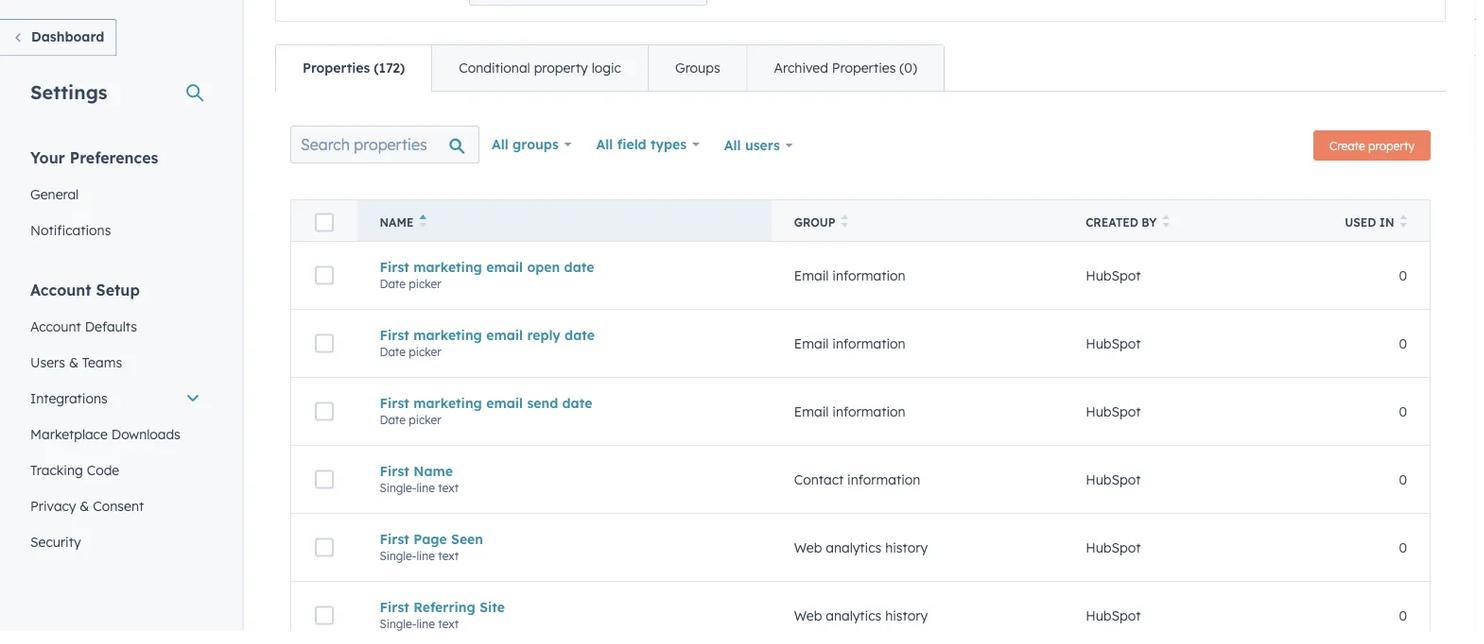 Task type: vqa. For each thing, say whether or not it's contained in the screenshot.


Task type: locate. For each thing, give the bounding box(es) containing it.
5 first from the top
[[380, 531, 409, 548]]

4 first from the top
[[380, 463, 409, 480]]

text inside first referring site single-line text
[[438, 617, 459, 632]]

4 hubspot from the top
[[1086, 472, 1141, 488]]

property
[[534, 60, 588, 76], [1369, 139, 1415, 153]]

0 vertical spatial &
[[69, 354, 78, 371]]

first inside first name single-line text
[[380, 463, 409, 480]]

settings
[[30, 80, 107, 104]]

2 email from the top
[[794, 336, 829, 352]]

1 web from the top
[[794, 540, 822, 556]]

1 vertical spatial history
[[885, 608, 928, 624]]

2 account from the top
[[30, 318, 81, 335]]

4 0 from the top
[[1399, 472, 1407, 488]]

2 vertical spatial email information
[[794, 404, 906, 420]]

picker inside first marketing email reply date date picker
[[409, 345, 441, 359]]

all field types
[[596, 136, 687, 153]]

picker for first marketing email reply date
[[409, 345, 441, 359]]

web analytics history
[[794, 540, 928, 556], [794, 608, 928, 624]]

single-
[[380, 481, 417, 495], [380, 549, 417, 563], [380, 617, 417, 632]]

tracking code link
[[19, 453, 212, 489]]

date inside first marketing email open date date picker
[[380, 277, 406, 291]]

property left logic
[[534, 60, 588, 76]]

0 vertical spatial email
[[794, 267, 829, 284]]

marketing down first marketing email open date date picker
[[413, 327, 482, 344]]

email information
[[794, 267, 906, 284], [794, 336, 906, 352], [794, 404, 906, 420]]

3 marketing from the top
[[413, 395, 482, 412]]

first marketing email open date button
[[380, 259, 749, 275]]

0 vertical spatial name
[[380, 216, 414, 230]]

first for first referring site
[[380, 599, 409, 616]]

2 email information from the top
[[794, 336, 906, 352]]

press to sort. element inside the group button
[[841, 215, 848, 231]]

marketing inside first marketing email send date date picker
[[413, 395, 482, 412]]

single- down referring
[[380, 617, 417, 632]]

archived properties (0) link
[[747, 45, 944, 91]]

6 0 from the top
[[1399, 608, 1407, 624]]

Search search field
[[290, 126, 480, 164]]

& right privacy on the left bottom of the page
[[80, 498, 89, 515]]

date inside first marketing email reply date date picker
[[380, 345, 406, 359]]

logic
[[592, 60, 621, 76]]

press to sort. element right by
[[1163, 215, 1170, 231]]

account for account setup
[[30, 280, 91, 299]]

first inside first marketing email reply date date picker
[[380, 327, 409, 344]]

1 vertical spatial date
[[380, 345, 406, 359]]

date inside first marketing email send date date picker
[[380, 413, 406, 427]]

press to sort. image right the in
[[1400, 215, 1407, 228]]

3 picker from the top
[[409, 413, 441, 427]]

0 for first marketing email reply date
[[1399, 336, 1407, 352]]

single- up page in the left bottom of the page
[[380, 481, 417, 495]]

properties (172) link
[[276, 45, 431, 91]]

tracking
[[30, 462, 83, 479]]

1 web analytics history from the top
[[794, 540, 928, 556]]

notifications
[[30, 222, 111, 238]]

press to sort. image right group
[[841, 215, 848, 228]]

1 horizontal spatial press to sort. image
[[1400, 215, 1407, 228]]

2 press to sort. element from the left
[[1163, 215, 1170, 231]]

tab list
[[275, 44, 945, 92]]

referring
[[413, 599, 476, 616]]

history
[[885, 540, 928, 556], [885, 608, 928, 624]]

first page seen button
[[380, 531, 749, 548]]

account
[[30, 280, 91, 299], [30, 318, 81, 335]]

property for conditional
[[534, 60, 588, 76]]

picker down ascending sort. press to sort descending. element
[[409, 277, 441, 291]]

integrations
[[30, 390, 108, 407]]

3 single- from the top
[[380, 617, 417, 632]]

3 first from the top
[[380, 395, 409, 412]]

1 vertical spatial name
[[413, 463, 453, 480]]

3 email information from the top
[[794, 404, 906, 420]]

property right create
[[1369, 139, 1415, 153]]

date right reply
[[565, 327, 595, 344]]

0 horizontal spatial press to sort. element
[[841, 215, 848, 231]]

1 press to sort. image from the left
[[841, 215, 848, 228]]

6 first from the top
[[380, 599, 409, 616]]

1 horizontal spatial &
[[80, 498, 89, 515]]

1 properties from the left
[[303, 60, 370, 76]]

date inside first marketing email reply date date picker
[[565, 327, 595, 344]]

information
[[833, 267, 906, 284], [833, 336, 906, 352], [833, 404, 906, 420], [848, 472, 921, 488]]

first inside first marketing email send date date picker
[[380, 395, 409, 412]]

5 hubspot from the top
[[1086, 540, 1141, 556]]

0 vertical spatial text
[[438, 481, 459, 495]]

text up page in the left bottom of the page
[[438, 481, 459, 495]]

account inside 'link'
[[30, 318, 81, 335]]

email left "send"
[[486, 395, 523, 412]]

0 vertical spatial history
[[885, 540, 928, 556]]

press to sort. element right group
[[841, 215, 848, 231]]

1 vertical spatial line
[[417, 549, 435, 563]]

all left field
[[596, 136, 613, 153]]

history for first page seen
[[885, 540, 928, 556]]

1 date from the top
[[380, 277, 406, 291]]

2 vertical spatial marketing
[[413, 395, 482, 412]]

picker
[[409, 277, 441, 291], [409, 345, 441, 359], [409, 413, 441, 427]]

press to sort. element for used in
[[1400, 215, 1407, 231]]

marketing down first marketing email reply date date picker
[[413, 395, 482, 412]]

2 properties from the left
[[832, 60, 896, 76]]

dashboard
[[31, 28, 104, 45]]

3 press to sort. element from the left
[[1400, 215, 1407, 231]]

marketing
[[413, 259, 482, 275], [413, 327, 482, 344], [413, 395, 482, 412]]

first marketing email send date date picker
[[380, 395, 592, 427]]

2 web analytics history from the top
[[794, 608, 928, 624]]

email left reply
[[486, 327, 523, 344]]

0 vertical spatial line
[[417, 481, 435, 495]]

email information for first marketing email send date
[[794, 404, 906, 420]]

0 vertical spatial date
[[380, 277, 406, 291]]

& for users
[[69, 354, 78, 371]]

3 email from the top
[[794, 404, 829, 420]]

integrations button
[[19, 381, 212, 417]]

2 vertical spatial picker
[[409, 413, 441, 427]]

0
[[1399, 267, 1407, 284], [1399, 336, 1407, 352], [1399, 404, 1407, 420], [1399, 472, 1407, 488], [1399, 540, 1407, 556], [1399, 608, 1407, 624]]

& for privacy
[[80, 498, 89, 515]]

marketing for first marketing email open date
[[413, 259, 482, 275]]

1 horizontal spatial all
[[596, 136, 613, 153]]

0 horizontal spatial properties
[[303, 60, 370, 76]]

1 vertical spatial web
[[794, 608, 822, 624]]

2 vertical spatial email
[[794, 404, 829, 420]]

1 horizontal spatial property
[[1369, 139, 1415, 153]]

line
[[417, 481, 435, 495], [417, 549, 435, 563], [417, 617, 435, 632]]

1 0 from the top
[[1399, 267, 1407, 284]]

text inside first page seen single-line text
[[438, 549, 459, 563]]

0 vertical spatial property
[[534, 60, 588, 76]]

marketing inside first marketing email reply date date picker
[[413, 327, 482, 344]]

marketing inside first marketing email open date date picker
[[413, 259, 482, 275]]

single- inside first referring site single-line text
[[380, 617, 417, 632]]

email for first marketing email reply date
[[794, 336, 829, 352]]

1 email from the top
[[486, 259, 523, 275]]

date inside first marketing email open date date picker
[[564, 259, 594, 275]]

press to sort. image
[[841, 215, 848, 228], [1400, 215, 1407, 228]]

email inside first marketing email send date date picker
[[486, 395, 523, 412]]

name inside button
[[380, 216, 414, 230]]

date for first marketing email reply date
[[380, 345, 406, 359]]

1 email information from the top
[[794, 267, 906, 284]]

2 line from the top
[[417, 549, 435, 563]]

picker up first marketing email send date date picker
[[409, 345, 441, 359]]

press to sort. element inside created by button
[[1163, 215, 1170, 231]]

line down referring
[[417, 617, 435, 632]]

picker inside first marketing email open date date picker
[[409, 277, 441, 291]]

1 marketing from the top
[[413, 259, 482, 275]]

analytics
[[826, 540, 882, 556], [826, 608, 882, 624]]

1 press to sort. element from the left
[[841, 215, 848, 231]]

1 vertical spatial web analytics history
[[794, 608, 928, 624]]

& right users
[[69, 354, 78, 371]]

1 hubspot from the top
[[1086, 267, 1141, 284]]

2 email from the top
[[486, 327, 523, 344]]

email
[[794, 267, 829, 284], [794, 336, 829, 352], [794, 404, 829, 420]]

downloads
[[111, 426, 180, 443]]

tracking code
[[30, 462, 119, 479]]

picker up first name single-line text in the bottom of the page
[[409, 413, 441, 427]]

2 text from the top
[[438, 549, 459, 563]]

3 date from the top
[[380, 413, 406, 427]]

2 vertical spatial single-
[[380, 617, 417, 632]]

press to sort. element inside used in button
[[1400, 215, 1407, 231]]

text down page in the left bottom of the page
[[438, 549, 459, 563]]

single- inside first page seen single-line text
[[380, 549, 417, 563]]

groups
[[675, 60, 720, 76]]

press to sort. image inside used in button
[[1400, 215, 1407, 228]]

page
[[413, 531, 447, 548]]

first referring site button
[[380, 599, 749, 616]]

2 vertical spatial email
[[486, 395, 523, 412]]

single- inside first name single-line text
[[380, 481, 417, 495]]

create property
[[1330, 139, 1415, 153]]

1 single- from the top
[[380, 481, 417, 495]]

date inside first marketing email send date date picker
[[562, 395, 592, 412]]

1 vertical spatial account
[[30, 318, 81, 335]]

1 vertical spatial single-
[[380, 549, 417, 563]]

0 vertical spatial web
[[794, 540, 822, 556]]

3 line from the top
[[417, 617, 435, 632]]

used
[[1345, 216, 1377, 230]]

(0)
[[900, 60, 917, 76]]

web
[[794, 540, 822, 556], [794, 608, 822, 624]]

2 history from the top
[[885, 608, 928, 624]]

1 line from the top
[[417, 481, 435, 495]]

line down page in the left bottom of the page
[[417, 549, 435, 563]]

press to sort. element for group
[[841, 215, 848, 231]]

date
[[564, 259, 594, 275], [565, 327, 595, 344], [562, 395, 592, 412]]

email left 'open'
[[486, 259, 523, 275]]

1 vertical spatial email
[[486, 327, 523, 344]]

first inside first marketing email open date date picker
[[380, 259, 409, 275]]

marketing for first marketing email reply date
[[413, 327, 482, 344]]

first inside first referring site single-line text
[[380, 599, 409, 616]]

2 date from the top
[[380, 345, 406, 359]]

2 vertical spatial date
[[562, 395, 592, 412]]

1 picker from the top
[[409, 277, 441, 291]]

archived properties (0)
[[774, 60, 917, 76]]

press to sort. image inside the group button
[[841, 215, 848, 228]]

hubspot for first marketing email send date
[[1086, 404, 1141, 420]]

created by button
[[1063, 200, 1317, 242]]

press to sort. element right the in
[[1400, 215, 1407, 231]]

1 history from the top
[[885, 540, 928, 556]]

used in
[[1345, 216, 1395, 230]]

0 vertical spatial picker
[[409, 277, 441, 291]]

single- down page in the left bottom of the page
[[380, 549, 417, 563]]

text inside first name single-line text
[[438, 481, 459, 495]]

account defaults
[[30, 318, 137, 335]]

first inside first page seen single-line text
[[380, 531, 409, 548]]

&
[[69, 354, 78, 371], [80, 498, 89, 515]]

1 vertical spatial email information
[[794, 336, 906, 352]]

users
[[745, 137, 780, 154]]

2 0 from the top
[[1399, 336, 1407, 352]]

group button
[[772, 200, 1063, 242]]

contact information
[[794, 472, 921, 488]]

account up the account defaults on the bottom
[[30, 280, 91, 299]]

text down referring
[[438, 617, 459, 632]]

5 0 from the top
[[1399, 540, 1407, 556]]

2 vertical spatial line
[[417, 617, 435, 632]]

3 hubspot from the top
[[1086, 404, 1141, 420]]

your preferences element
[[19, 147, 212, 248]]

email
[[486, 259, 523, 275], [486, 327, 523, 344], [486, 395, 523, 412]]

all left users
[[724, 137, 741, 154]]

web for first referring site
[[794, 608, 822, 624]]

properties left the (172) at the top of the page
[[303, 60, 370, 76]]

0 vertical spatial email
[[486, 259, 523, 275]]

press to sort. image
[[1163, 215, 1170, 228]]

1 vertical spatial &
[[80, 498, 89, 515]]

first marketing email reply date button
[[380, 327, 749, 344]]

0 vertical spatial date
[[564, 259, 594, 275]]

0 for first page seen
[[1399, 540, 1407, 556]]

properties left (0)
[[832, 60, 896, 76]]

properties (172)
[[303, 60, 405, 76]]

email for reply
[[486, 327, 523, 344]]

press to sort. element
[[841, 215, 848, 231], [1163, 215, 1170, 231], [1400, 215, 1407, 231]]

3 text from the top
[[438, 617, 459, 632]]

email inside first marketing email open date date picker
[[486, 259, 523, 275]]

2 analytics from the top
[[826, 608, 882, 624]]

line inside first page seen single-line text
[[417, 549, 435, 563]]

name inside first name single-line text
[[413, 463, 453, 480]]

2 single- from the top
[[380, 549, 417, 563]]

name
[[380, 216, 414, 230], [413, 463, 453, 480]]

2 first from the top
[[380, 327, 409, 344]]

information for first marketing email open date
[[833, 267, 906, 284]]

hubspot
[[1086, 267, 1141, 284], [1086, 336, 1141, 352], [1086, 404, 1141, 420], [1086, 472, 1141, 488], [1086, 540, 1141, 556], [1086, 608, 1141, 624]]

0 horizontal spatial &
[[69, 354, 78, 371]]

2 press to sort. image from the left
[[1400, 215, 1407, 228]]

marketing down ascending sort. press to sort descending. element
[[413, 259, 482, 275]]

2 horizontal spatial press to sort. element
[[1400, 215, 1407, 231]]

first for first marketing email send date
[[380, 395, 409, 412]]

1 text from the top
[[438, 481, 459, 495]]

1 analytics from the top
[[826, 540, 882, 556]]

1 first from the top
[[380, 259, 409, 275]]

property inside button
[[1369, 139, 1415, 153]]

date right 'open'
[[564, 259, 594, 275]]

0 vertical spatial marketing
[[413, 259, 482, 275]]

0 horizontal spatial press to sort. image
[[841, 215, 848, 228]]

email inside first marketing email reply date date picker
[[486, 327, 523, 344]]

2 vertical spatial date
[[380, 413, 406, 427]]

email information for first marketing email reply date
[[794, 336, 906, 352]]

1 vertical spatial picker
[[409, 345, 441, 359]]

1 vertical spatial analytics
[[826, 608, 882, 624]]

1 vertical spatial marketing
[[413, 327, 482, 344]]

0 vertical spatial analytics
[[826, 540, 882, 556]]

account up users
[[30, 318, 81, 335]]

3 email from the top
[[486, 395, 523, 412]]

1 account from the top
[[30, 280, 91, 299]]

name up page in the left bottom of the page
[[413, 463, 453, 480]]

line inside first referring site single-line text
[[417, 617, 435, 632]]

all for all users
[[724, 137, 741, 154]]

all for all groups
[[492, 136, 509, 153]]

2 picker from the top
[[409, 345, 441, 359]]

date for first marketing email open date
[[380, 277, 406, 291]]

ascending sort. press to sort descending. image
[[419, 215, 426, 228]]

marketplace downloads link
[[19, 417, 212, 453]]

all users button
[[712, 126, 805, 166]]

1 vertical spatial property
[[1369, 139, 1415, 153]]

security
[[30, 534, 81, 550]]

account setup
[[30, 280, 140, 299]]

hubspot for first marketing email reply date
[[1086, 336, 1141, 352]]

create
[[1330, 139, 1366, 153]]

tab panel
[[275, 91, 1446, 632]]

1 email from the top
[[794, 267, 829, 284]]

1 horizontal spatial press to sort. element
[[1163, 215, 1170, 231]]

2 vertical spatial text
[[438, 617, 459, 632]]

all left groups
[[492, 136, 509, 153]]

2 hubspot from the top
[[1086, 336, 1141, 352]]

1 horizontal spatial properties
[[832, 60, 896, 76]]

0 horizontal spatial all
[[492, 136, 509, 153]]

date for first marketing email open date
[[564, 259, 594, 275]]

0 vertical spatial web analytics history
[[794, 540, 928, 556]]

date right "send"
[[562, 395, 592, 412]]

marketplace
[[30, 426, 108, 443]]

name left ascending sort. press to sort descending. element
[[380, 216, 414, 230]]

0 vertical spatial single-
[[380, 481, 417, 495]]

text
[[438, 481, 459, 495], [438, 549, 459, 563], [438, 617, 459, 632]]

users & teams link
[[19, 345, 212, 381]]

6 hubspot from the top
[[1086, 608, 1141, 624]]

general link
[[19, 176, 212, 212]]

1 vertical spatial text
[[438, 549, 459, 563]]

first for first marketing email open date
[[380, 259, 409, 275]]

0 vertical spatial account
[[30, 280, 91, 299]]

hubspot for first marketing email open date
[[1086, 267, 1141, 284]]

0 horizontal spatial property
[[534, 60, 588, 76]]

1 vertical spatial date
[[565, 327, 595, 344]]

2 web from the top
[[794, 608, 822, 624]]

line up page in the left bottom of the page
[[417, 481, 435, 495]]

0 vertical spatial email information
[[794, 267, 906, 284]]

2 marketing from the top
[[413, 327, 482, 344]]

2 horizontal spatial all
[[724, 137, 741, 154]]

3 0 from the top
[[1399, 404, 1407, 420]]

picker inside first marketing email send date date picker
[[409, 413, 441, 427]]

1 vertical spatial email
[[794, 336, 829, 352]]



Task type: describe. For each thing, give the bounding box(es) containing it.
web analytics history for site
[[794, 608, 928, 624]]

privacy
[[30, 498, 76, 515]]

email for first marketing email open date
[[794, 267, 829, 284]]

code
[[87, 462, 119, 479]]

security link
[[19, 524, 212, 560]]

create property button
[[1314, 131, 1431, 161]]

privacy & consent
[[30, 498, 144, 515]]

teams
[[82, 354, 122, 371]]

field
[[617, 136, 647, 153]]

email for send
[[486, 395, 523, 412]]

(172)
[[374, 60, 405, 76]]

account setup element
[[19, 279, 212, 560]]

0 for first marketing email open date
[[1399, 267, 1407, 284]]

consent
[[93, 498, 144, 515]]

web analytics history for seen
[[794, 540, 928, 556]]

information for first name
[[848, 472, 921, 488]]

hubspot for first page seen
[[1086, 540, 1141, 556]]

hubspot for first name
[[1086, 472, 1141, 488]]

date for first marketing email send date
[[562, 395, 592, 412]]

analytics for first page seen
[[826, 540, 882, 556]]

all for all field types
[[596, 136, 613, 153]]

single- for referring
[[380, 617, 417, 632]]

text for referring
[[438, 617, 459, 632]]

account for account defaults
[[30, 318, 81, 335]]

web for first page seen
[[794, 540, 822, 556]]

in
[[1380, 216, 1395, 230]]

line for page
[[417, 549, 435, 563]]

single- for page
[[380, 549, 417, 563]]

first for first marketing email reply date
[[380, 327, 409, 344]]

0 for first marketing email send date
[[1399, 404, 1407, 420]]

defaults
[[85, 318, 137, 335]]

marketplace downloads
[[30, 426, 180, 443]]

general
[[30, 186, 79, 202]]

all users
[[724, 137, 780, 154]]

line inside first name single-line text
[[417, 481, 435, 495]]

dashboard link
[[0, 19, 117, 56]]

setup
[[96, 280, 140, 299]]

first name single-line text
[[380, 463, 459, 495]]

your preferences
[[30, 148, 158, 167]]

all groups
[[492, 136, 559, 153]]

email information for first marketing email open date
[[794, 267, 906, 284]]

open
[[527, 259, 560, 275]]

tab list containing properties (172)
[[275, 44, 945, 92]]

first referring site single-line text
[[380, 599, 505, 632]]

email for open
[[486, 259, 523, 275]]

marketing for first marketing email send date
[[413, 395, 482, 412]]

your
[[30, 148, 65, 167]]

groups
[[513, 136, 559, 153]]

contact
[[794, 472, 844, 488]]

conditional property logic
[[459, 60, 621, 76]]

ascending sort. press to sort descending. element
[[419, 215, 426, 231]]

0 for first name
[[1399, 472, 1407, 488]]

types
[[651, 136, 687, 153]]

group
[[794, 216, 836, 230]]

notifications link
[[19, 212, 212, 248]]

text for page
[[438, 549, 459, 563]]

property for create
[[1369, 139, 1415, 153]]

first name button
[[380, 463, 749, 480]]

created by
[[1086, 216, 1157, 230]]

tab panel containing all groups
[[275, 91, 1446, 632]]

properties inside archived properties (0) link
[[832, 60, 896, 76]]

first marketing email reply date date picker
[[380, 327, 595, 359]]

first for first name
[[380, 463, 409, 480]]

by
[[1142, 216, 1157, 230]]

picker for first marketing email send date
[[409, 413, 441, 427]]

name button
[[357, 200, 772, 242]]

information for first marketing email send date
[[833, 404, 906, 420]]

privacy & consent link
[[19, 489, 212, 524]]

conditional
[[459, 60, 530, 76]]

first marketing email open date date picker
[[380, 259, 594, 291]]

date for first marketing email send date
[[380, 413, 406, 427]]

reply
[[527, 327, 561, 344]]

preferences
[[70, 148, 158, 167]]

all groups button
[[480, 126, 584, 164]]

conditional property logic link
[[431, 45, 648, 91]]

first page seen single-line text
[[380, 531, 483, 563]]

press to sort. image for group
[[841, 215, 848, 228]]

archived
[[774, 60, 828, 76]]

email for first marketing email send date
[[794, 404, 829, 420]]

press to sort. image for used in
[[1400, 215, 1407, 228]]

press to sort. element for created by
[[1163, 215, 1170, 231]]

site
[[480, 599, 505, 616]]

history for first referring site
[[885, 608, 928, 624]]

seen
[[451, 531, 483, 548]]

first marketing email send date button
[[380, 395, 749, 412]]

information for first marketing email reply date
[[833, 336, 906, 352]]

date for first marketing email reply date
[[565, 327, 595, 344]]

send
[[527, 395, 558, 412]]

account defaults link
[[19, 309, 212, 345]]

used in button
[[1317, 200, 1431, 242]]

groups link
[[648, 45, 747, 91]]

created
[[1086, 216, 1139, 230]]

picker for first marketing email open date
[[409, 277, 441, 291]]

first for first page seen
[[380, 531, 409, 548]]

users & teams
[[30, 354, 122, 371]]

all field types button
[[584, 126, 712, 164]]

users
[[30, 354, 65, 371]]

hubspot for first referring site
[[1086, 608, 1141, 624]]

line for referring
[[417, 617, 435, 632]]

properties inside the properties (172) link
[[303, 60, 370, 76]]

analytics for first referring site
[[826, 608, 882, 624]]

0 for first referring site
[[1399, 608, 1407, 624]]



